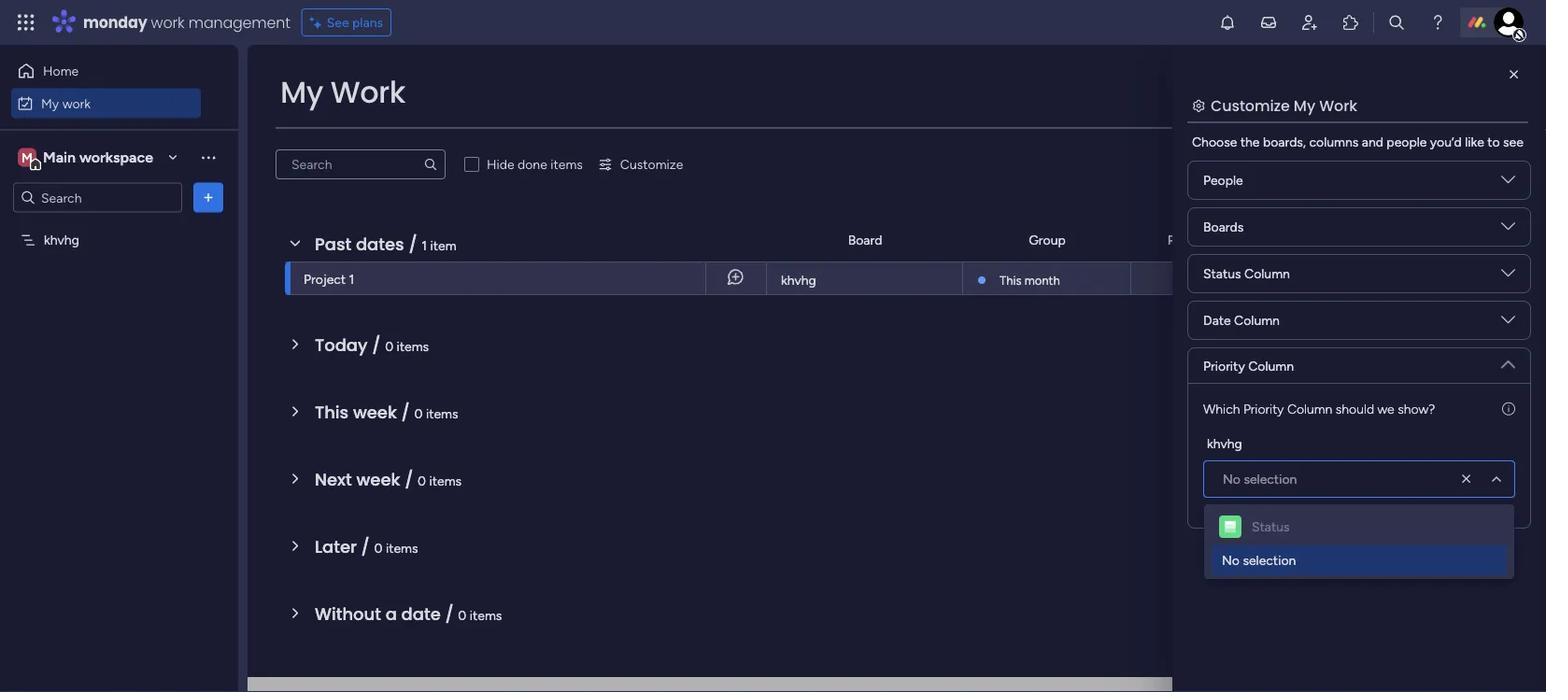 Task type: vqa. For each thing, say whether or not it's contained in the screenshot.
HELP "icon"
yes



Task type: locate. For each thing, give the bounding box(es) containing it.
my for my work
[[41, 95, 59, 111]]

search image
[[423, 157, 438, 172]]

1 horizontal spatial 1
[[422, 237, 427, 253]]

main content
[[248, 45, 1546, 692]]

1 vertical spatial priority
[[1244, 401, 1284, 417]]

0 vertical spatial no
[[1223, 471, 1241, 487]]

1 horizontal spatial work
[[1319, 95, 1358, 116]]

project
[[304, 271, 346, 287]]

items up next week / 0 items
[[426, 406, 458, 421]]

work right the monday
[[151, 12, 185, 33]]

/ right date
[[445, 602, 454, 626]]

which priority column should we show?
[[1203, 401, 1435, 417]]

priority up which
[[1203, 358, 1245, 374]]

status
[[1421, 232, 1459, 248], [1203, 266, 1241, 282], [1252, 519, 1290, 535]]

this week / 0 items
[[315, 400, 458, 424]]

khvhg
[[44, 232, 79, 248], [781, 272, 816, 288], [1207, 435, 1243, 451]]

later / 0 items
[[315, 535, 418, 559]]

week
[[353, 400, 397, 424], [356, 468, 400, 491]]

1 vertical spatial this
[[315, 400, 349, 424]]

customize button
[[590, 149, 691, 179]]

0 horizontal spatial 1
[[349, 271, 354, 287]]

search everything image
[[1387, 13, 1406, 32]]

1 left item
[[422, 237, 427, 253]]

work
[[330, 71, 406, 113], [1319, 95, 1358, 116]]

this up next
[[315, 400, 349, 424]]

items right date
[[470, 607, 502, 623]]

1 dapulse dropdown down arrow image from the top
[[1501, 173, 1515, 194]]

/
[[409, 232, 417, 256], [372, 333, 381, 357], [401, 400, 410, 424], [405, 468, 413, 491], [361, 535, 370, 559], [445, 602, 454, 626]]

monday work management
[[83, 12, 290, 33]]

1 vertical spatial status
[[1203, 266, 1241, 282]]

column
[[1245, 266, 1290, 282], [1234, 313, 1280, 328], [1248, 358, 1294, 374], [1287, 401, 1333, 417]]

items up this week / 0 items
[[397, 338, 429, 354]]

see
[[1503, 134, 1524, 150]]

0 vertical spatial priority
[[1203, 358, 1245, 374]]

0 vertical spatial 1
[[422, 237, 427, 253]]

show?
[[1398, 401, 1435, 417]]

0 horizontal spatial date
[[1203, 313, 1231, 328]]

people up the status column
[[1168, 232, 1207, 248]]

1
[[422, 237, 427, 253], [349, 271, 354, 287]]

people
[[1203, 172, 1243, 188], [1168, 232, 1207, 248]]

notifications image
[[1218, 13, 1237, 32]]

see plans button
[[302, 8, 392, 36]]

today / 0 items
[[315, 333, 429, 357]]

week for this
[[353, 400, 397, 424]]

items right later
[[386, 540, 418, 556]]

boards,
[[1263, 134, 1306, 150]]

week for next
[[356, 468, 400, 491]]

1 vertical spatial week
[[356, 468, 400, 491]]

items
[[551, 157, 583, 172], [397, 338, 429, 354], [426, 406, 458, 421], [429, 473, 462, 489], [386, 540, 418, 556], [470, 607, 502, 623]]

khvhg group
[[1203, 434, 1515, 498]]

work
[[151, 12, 185, 33], [62, 95, 91, 111]]

1 vertical spatial date
[[1203, 313, 1231, 328]]

0 inside later / 0 items
[[374, 540, 383, 556]]

0 vertical spatial no selection
[[1223, 471, 1297, 487]]

0 horizontal spatial customize
[[620, 157, 683, 172]]

khvhg link
[[778, 263, 951, 296]]

date for date column
[[1203, 313, 1231, 328]]

date up priority column
[[1203, 313, 1231, 328]]

and
[[1362, 134, 1384, 150]]

work up columns
[[1319, 95, 1358, 116]]

1 vertical spatial 1
[[349, 271, 354, 287]]

1 horizontal spatial khvhg
[[781, 272, 816, 288]]

without
[[315, 602, 381, 626]]

priority right which
[[1244, 401, 1284, 417]]

2 horizontal spatial my
[[1294, 95, 1316, 116]]

0 up next week / 0 items
[[414, 406, 423, 421]]

1 vertical spatial dapulse dropdown down arrow image
[[1501, 350, 1515, 371]]

1 horizontal spatial work
[[151, 12, 185, 33]]

column down v2 overdue deadline image
[[1234, 313, 1280, 328]]

option
[[0, 223, 238, 227]]

items inside without a date / 0 items
[[470, 607, 502, 623]]

people down 'choose'
[[1203, 172, 1243, 188]]

0 vertical spatial week
[[353, 400, 397, 424]]

monday
[[83, 12, 147, 33]]

1 vertical spatial customize
[[620, 157, 683, 172]]

workspace options image
[[199, 148, 218, 167]]

0 vertical spatial date
[[1295, 232, 1323, 248]]

2 dapulse dropdown down arrow image from the top
[[1501, 220, 1515, 241]]

my up the boards,
[[1294, 95, 1316, 116]]

workspace image
[[18, 147, 36, 168]]

work down home
[[62, 95, 91, 111]]

without a date / 0 items
[[315, 602, 502, 626]]

date column
[[1203, 313, 1280, 328]]

0 vertical spatial status
[[1421, 232, 1459, 248]]

work down the plans
[[330, 71, 406, 113]]

columns
[[1309, 134, 1359, 150]]

/ right today
[[372, 333, 381, 357]]

Filter dashboard by text search field
[[276, 149, 446, 179]]

date
[[401, 602, 441, 626]]

my down see plans button
[[280, 71, 323, 113]]

date
[[1295, 232, 1323, 248], [1203, 313, 1231, 328]]

0 horizontal spatial my
[[41, 95, 59, 111]]

my
[[280, 71, 323, 113], [1294, 95, 1316, 116], [41, 95, 59, 111]]

workspace
[[79, 149, 153, 166]]

/ up next week / 0 items
[[401, 400, 410, 424]]

dates
[[356, 232, 404, 256]]

0 vertical spatial dapulse dropdown down arrow image
[[1501, 173, 1515, 194]]

main content containing past dates /
[[248, 45, 1546, 692]]

my down home
[[41, 95, 59, 111]]

0 vertical spatial this
[[1000, 273, 1022, 288]]

0 down this week / 0 items
[[418, 473, 426, 489]]

1 horizontal spatial this
[[1000, 273, 1022, 288]]

khvhg heading
[[1207, 434, 1243, 453]]

1 vertical spatial khvhg
[[781, 272, 816, 288]]

you'd
[[1430, 134, 1462, 150]]

khvhg inside group
[[1207, 435, 1243, 451]]

0
[[385, 338, 393, 354], [414, 406, 423, 421], [418, 473, 426, 489], [374, 540, 383, 556], [458, 607, 467, 623]]

work for monday
[[151, 12, 185, 33]]

customize my work
[[1211, 95, 1358, 116]]

0 vertical spatial people
[[1203, 172, 1243, 188]]

0 vertical spatial work
[[151, 12, 185, 33]]

column down date column
[[1248, 358, 1294, 374]]

priority
[[1203, 358, 1245, 374], [1244, 401, 1284, 417]]

no selection
[[1223, 471, 1297, 487], [1222, 553, 1296, 569]]

boards
[[1203, 219, 1244, 235]]

later
[[315, 535, 357, 559]]

1 dapulse dropdown down arrow image from the top
[[1501, 266, 1515, 287]]

0 horizontal spatial status
[[1203, 266, 1241, 282]]

past
[[315, 232, 352, 256]]

1 vertical spatial dapulse dropdown down arrow image
[[1501, 220, 1515, 241]]

home
[[43, 63, 79, 79]]

no
[[1223, 471, 1241, 487], [1222, 553, 1240, 569]]

2 dapulse dropdown down arrow image from the top
[[1501, 350, 1515, 371]]

items right done
[[551, 157, 583, 172]]

1 vertical spatial selection
[[1243, 553, 1296, 569]]

column for priority column
[[1248, 358, 1294, 374]]

0 right date
[[458, 607, 467, 623]]

this left 'month'
[[1000, 273, 1022, 288]]

2 horizontal spatial status
[[1421, 232, 1459, 248]]

/ down this week / 0 items
[[405, 468, 413, 491]]

dapulse dropdown down arrow image
[[1501, 173, 1515, 194], [1501, 220, 1515, 241], [1501, 313, 1515, 334]]

1 horizontal spatial customize
[[1211, 95, 1290, 116]]

2 vertical spatial status
[[1252, 519, 1290, 535]]

0 horizontal spatial khvhg
[[44, 232, 79, 248]]

None search field
[[276, 149, 446, 179]]

items inside today / 0 items
[[397, 338, 429, 354]]

help image
[[1429, 13, 1447, 32]]

work inside my work button
[[62, 95, 91, 111]]

my inside my work button
[[41, 95, 59, 111]]

am
[[1354, 271, 1373, 286]]

people
[[1387, 134, 1427, 150]]

2 vertical spatial dapulse dropdown down arrow image
[[1501, 313, 1515, 334]]

my work
[[41, 95, 91, 111]]

status column
[[1203, 266, 1290, 282]]

3 dapulse dropdown down arrow image from the top
[[1501, 313, 1515, 334]]

my work
[[280, 71, 406, 113]]

selection
[[1244, 471, 1297, 487], [1243, 553, 1296, 569]]

dapulse dropdown down arrow image
[[1501, 266, 1515, 287], [1501, 350, 1515, 371]]

week right next
[[356, 468, 400, 491]]

1 horizontal spatial date
[[1295, 232, 1323, 248]]

customize
[[1211, 95, 1290, 116], [620, 157, 683, 172]]

0 horizontal spatial work
[[62, 95, 91, 111]]

1 horizontal spatial my
[[280, 71, 323, 113]]

item
[[430, 237, 457, 253]]

apps image
[[1342, 13, 1360, 32]]

date up 15,
[[1295, 232, 1323, 248]]

workspace selection element
[[18, 146, 156, 171]]

2 vertical spatial khvhg
[[1207, 435, 1243, 451]]

column for date column
[[1234, 313, 1280, 328]]

khvhg for the khvhg link
[[781, 272, 816, 288]]

management
[[188, 12, 290, 33]]

this
[[1000, 273, 1022, 288], [315, 400, 349, 424]]

board
[[848, 232, 882, 248]]

column left 15,
[[1245, 266, 1290, 282]]

invite members image
[[1301, 13, 1319, 32]]

main
[[43, 149, 76, 166]]

nov 15, 09:00 am
[[1274, 271, 1373, 286]]

customize inside button
[[620, 157, 683, 172]]

items down this week / 0 items
[[429, 473, 462, 489]]

2 horizontal spatial khvhg
[[1207, 435, 1243, 451]]

week down today / 0 items
[[353, 400, 397, 424]]

0 right later
[[374, 540, 383, 556]]

1 right project
[[349, 271, 354, 287]]

selection inside the khvhg group
[[1244, 471, 1297, 487]]

0 horizontal spatial this
[[315, 400, 349, 424]]

hide done items
[[487, 157, 583, 172]]

to
[[1488, 134, 1500, 150]]

0 vertical spatial dapulse dropdown down arrow image
[[1501, 266, 1515, 287]]

0 vertical spatial customize
[[1211, 95, 1290, 116]]

choose the boards, columns and people you'd like to see
[[1192, 134, 1524, 150]]

1 vertical spatial no selection
[[1222, 553, 1296, 569]]

0 right today
[[385, 338, 393, 354]]

0 vertical spatial selection
[[1244, 471, 1297, 487]]

0 vertical spatial khvhg
[[44, 232, 79, 248]]

0 horizontal spatial work
[[330, 71, 406, 113]]

1 vertical spatial work
[[62, 95, 91, 111]]



Task type: describe. For each thing, give the bounding box(es) containing it.
group
[[1029, 232, 1066, 248]]

home button
[[11, 56, 201, 86]]

/ left item
[[409, 232, 417, 256]]

work for my
[[62, 95, 91, 111]]

nov
[[1274, 271, 1297, 286]]

plans
[[352, 14, 383, 30]]

which
[[1203, 401, 1240, 417]]

this for week
[[315, 400, 349, 424]]

dapulse dropdown down arrow image for people
[[1501, 173, 1515, 194]]

0 inside next week / 0 items
[[418, 473, 426, 489]]

dapulse dropdown down arrow image for priority column
[[1501, 350, 1515, 371]]

dapulse dropdown down arrow image for boards
[[1501, 220, 1515, 241]]

no inside the khvhg group
[[1223, 471, 1241, 487]]

khvhg list box
[[0, 221, 238, 508]]

items inside later / 0 items
[[386, 540, 418, 556]]

v2 overdue deadline image
[[1250, 270, 1265, 287]]

we
[[1378, 401, 1395, 417]]

/ right later
[[361, 535, 370, 559]]

main workspace
[[43, 149, 153, 166]]

my work button
[[11, 88, 201, 118]]

month
[[1025, 273, 1060, 288]]

next
[[315, 468, 352, 491]]

1 inside past dates / 1 item
[[422, 237, 427, 253]]

dapulse dropdown down arrow image for status column
[[1501, 266, 1515, 287]]

my inside main content
[[1294, 95, 1316, 116]]

this for month
[[1000, 273, 1022, 288]]

Search in workspace field
[[39, 187, 156, 208]]

0 inside without a date / 0 items
[[458, 607, 467, 623]]

date for date
[[1295, 232, 1323, 248]]

a
[[386, 602, 397, 626]]

my for my work
[[280, 71, 323, 113]]

done
[[518, 157, 547, 172]]

items inside next week / 0 items
[[429, 473, 462, 489]]

like
[[1465, 134, 1484, 150]]

khvhg inside list box
[[44, 232, 79, 248]]

0 inside this week / 0 items
[[414, 406, 423, 421]]

items inside this week / 0 items
[[426, 406, 458, 421]]

1 horizontal spatial status
[[1252, 519, 1290, 535]]

select product image
[[17, 13, 36, 32]]

customize for customize my work
[[1211, 95, 1290, 116]]

09:00
[[1318, 271, 1351, 286]]

m
[[22, 149, 33, 165]]

hide
[[487, 157, 514, 172]]

see
[[327, 14, 349, 30]]

the
[[1241, 134, 1260, 150]]

v2 info image
[[1502, 399, 1515, 419]]

today
[[315, 333, 368, 357]]

priority column
[[1203, 358, 1294, 374]]

1 vertical spatial no
[[1222, 553, 1240, 569]]

15,
[[1300, 271, 1315, 286]]

1 vertical spatial people
[[1168, 232, 1207, 248]]

khvhg for the khvhg group
[[1207, 435, 1243, 451]]

past dates / 1 item
[[315, 232, 457, 256]]

customize for customize
[[620, 157, 683, 172]]

inbox image
[[1259, 13, 1278, 32]]

this month
[[1000, 273, 1060, 288]]

choose
[[1192, 134, 1237, 150]]

project 1
[[304, 271, 354, 287]]

0 inside today / 0 items
[[385, 338, 393, 354]]

should
[[1336, 401, 1374, 417]]

dapulse dropdown down arrow image for date column
[[1501, 313, 1515, 334]]

column left should
[[1287, 401, 1333, 417]]

next week / 0 items
[[315, 468, 462, 491]]

gary orlando image
[[1494, 7, 1524, 37]]

options image
[[199, 188, 218, 207]]

no selection inside the khvhg group
[[1223, 471, 1297, 487]]

column for status column
[[1245, 266, 1290, 282]]

see plans
[[327, 14, 383, 30]]



